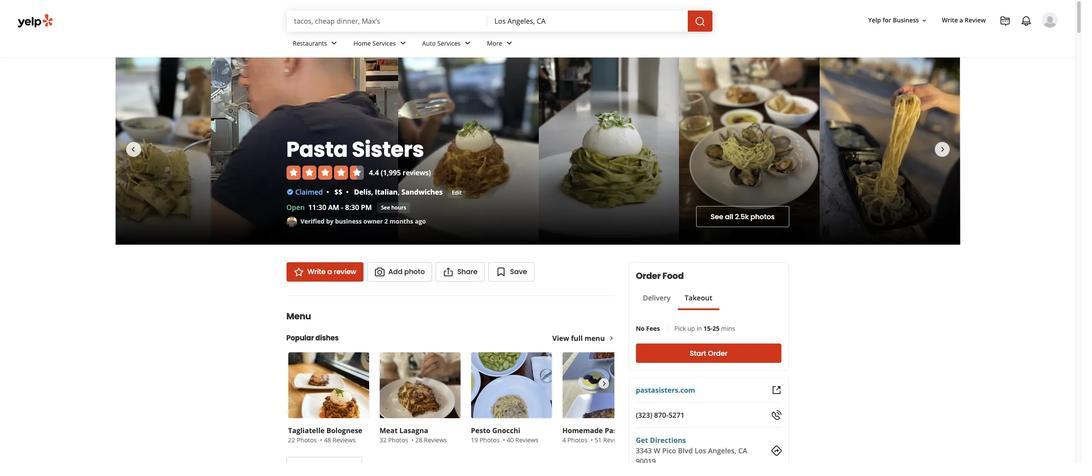 Task type: locate. For each thing, give the bounding box(es) containing it.
photos down tagliatelle at bottom
[[297, 436, 317, 444]]

15-
[[704, 324, 713, 333]]

view full menu link
[[552, 334, 615, 343]]

1 vertical spatial see
[[711, 212, 723, 222]]

hours
[[391, 204, 406, 211]]

1 horizontal spatial services
[[437, 39, 461, 47]]

fees
[[647, 324, 660, 333]]

pesto gnocchi image
[[471, 353, 552, 418]]

reviews down bolognese
[[333, 436, 356, 444]]

maria w. image
[[1042, 12, 1058, 28]]

photos inside pesto gnocchi 19 photos
[[480, 436, 500, 444]]

2 photo of pasta sisters - los angeles, ca, us. spaghetti with clams image from the left
[[820, 58, 960, 245]]

pastasisters.com
[[636, 386, 696, 395]]

restaurants
[[293, 39, 327, 47]]

24 save outline v2 image
[[496, 267, 507, 277]]

19
[[471, 436, 478, 444]]

reviews right the 40
[[515, 436, 539, 444]]

tab list
[[636, 293, 720, 310]]

photos inside homemade pasta 4 photos
[[568, 436, 588, 444]]

services right auto
[[437, 39, 461, 47]]

2 services from the left
[[437, 39, 461, 47]]

photos for meat
[[388, 436, 408, 444]]

28
[[415, 436, 422, 444]]

pasta up 51 reviews
[[605, 426, 624, 436]]

services right home
[[373, 39, 396, 47]]

delis , italian , sandwiches
[[354, 187, 443, 197]]

3 24 chevron down v2 image from the left
[[504, 38, 515, 49]]

24 external link v2 image
[[771, 385, 782, 396]]

0 horizontal spatial services
[[373, 39, 396, 47]]

None field
[[294, 16, 480, 26], [495, 16, 681, 26]]

None search field
[[287, 11, 714, 32]]

2 , from the left
[[398, 187, 400, 197]]

up
[[688, 324, 695, 333]]

write a review
[[942, 16, 986, 24]]

search image
[[695, 16, 706, 27]]

a
[[960, 16, 963, 24], [327, 267, 332, 277]]

save
[[510, 267, 527, 277]]

italian
[[375, 187, 398, 197]]

reviews right 28
[[424, 436, 447, 444]]

see hours link
[[377, 203, 410, 213]]

2 reviews from the left
[[424, 436, 447, 444]]

photo of pasta sisters - los angeles, ca, us. spaghetti with clams image
[[679, 58, 820, 245], [820, 58, 960, 245]]

pasta inside homemade pasta 4 photos
[[605, 426, 624, 436]]

order up delivery
[[636, 270, 661, 282]]

1 vertical spatial order
[[708, 348, 728, 358]]

2 photos from the left
[[388, 436, 408, 444]]

0 horizontal spatial pasta
[[286, 135, 348, 164]]

photos inside the tagliatelle bolognese 22 photos
[[297, 436, 317, 444]]

sandwiches link
[[401, 187, 443, 197]]

add
[[388, 267, 403, 277]]

reviews)
[[403, 168, 431, 177]]

none field find
[[294, 16, 480, 26]]

next image
[[937, 144, 948, 155]]

a for review
[[327, 267, 332, 277]]

0 horizontal spatial a
[[327, 267, 332, 277]]

meat lasagna 32 photos
[[380, 426, 428, 444]]

menu
[[585, 334, 605, 343]]

business
[[335, 217, 362, 225]]

2 horizontal spatial 24 chevron down v2 image
[[504, 38, 515, 49]]

services inside auto services link
[[437, 39, 461, 47]]

4.4
[[369, 168, 379, 177]]

get directions 3343 w pico blvd los angeles, ca 90019
[[636, 436, 748, 463]]

photo of pasta sisters - los angeles, ca, us. tagliatelle pesto with burrata image
[[539, 58, 679, 245]]

0 vertical spatial see
[[381, 204, 390, 211]]

see all 2.5k photos
[[711, 212, 775, 222]]

1 horizontal spatial see
[[711, 212, 723, 222]]

1 horizontal spatial previous image
[[292, 378, 301, 389]]

4 photos from the left
[[568, 436, 588, 444]]

1 photos from the left
[[297, 436, 317, 444]]

write inside user actions element
[[942, 16, 958, 24]]

4.4 star rating image
[[286, 166, 364, 180]]

photos inside 'meat lasagna 32 photos'
[[388, 436, 408, 444]]

review
[[334, 267, 356, 277]]

24 directions v2 image
[[771, 446, 782, 456]]

1 reviews from the left
[[333, 436, 356, 444]]

24 chevron down v2 image inside auto services link
[[462, 38, 473, 49]]

0 horizontal spatial 24 chevron down v2 image
[[398, 38, 408, 49]]

0 horizontal spatial see
[[381, 204, 390, 211]]

business categories element
[[286, 32, 1058, 57]]

1 horizontal spatial pasta
[[605, 426, 624, 436]]

1 none field from the left
[[294, 16, 480, 26]]

1 horizontal spatial order
[[708, 348, 728, 358]]

see
[[381, 204, 390, 211], [711, 212, 723, 222]]

4
[[562, 436, 566, 444]]

1 horizontal spatial none field
[[495, 16, 681, 26]]

write
[[942, 16, 958, 24], [307, 267, 326, 277]]

auto services
[[422, 39, 461, 47]]

0 horizontal spatial previous image
[[128, 144, 138, 155]]

business
[[893, 16, 919, 24]]

popular
[[286, 333, 314, 343]]

0 horizontal spatial write
[[307, 267, 326, 277]]

claimed
[[295, 187, 323, 197]]

14 chevron right outline image
[[608, 335, 615, 342]]

tab list containing delivery
[[636, 293, 720, 310]]

by
[[326, 217, 334, 225]]

blvd
[[678, 446, 693, 456]]

full
[[571, 334, 583, 343]]

2 none field from the left
[[495, 16, 681, 26]]

reviews for lasagna
[[424, 436, 447, 444]]

24 chevron down v2 image
[[398, 38, 408, 49], [462, 38, 473, 49], [504, 38, 515, 49]]

pesto
[[471, 426, 491, 436]]

8:30
[[345, 203, 359, 212]]

meat
[[380, 426, 398, 436]]

sisters
[[352, 135, 424, 164]]

am
[[328, 203, 339, 212]]

order right start on the right bottom
[[708, 348, 728, 358]]

24 chevron down v2 image right the auto services
[[462, 38, 473, 49]]

, up hours
[[398, 187, 400, 197]]

add photo link
[[367, 262, 432, 282]]

no fees
[[636, 324, 660, 333]]

write for write a review
[[942, 16, 958, 24]]

1 horizontal spatial a
[[960, 16, 963, 24]]

see left hours
[[381, 204, 390, 211]]

next image
[[599, 378, 609, 389]]

verified by business owner 2 months ago
[[300, 217, 426, 225]]

tagliatelle
[[288, 426, 325, 436]]

24 chevron down v2 image for home services
[[398, 38, 408, 49]]

0 vertical spatial order
[[636, 270, 661, 282]]

1 24 chevron down v2 image from the left
[[398, 38, 408, 49]]

0 vertical spatial previous image
[[128, 144, 138, 155]]

photo of pasta sisters - los angeles, ca, us. kids apparel image
[[960, 58, 1066, 245]]

1 photo of pasta sisters - los angeles, ca, us. spaghetti with clams image from the left
[[679, 58, 820, 245]]

reviews for pasta
[[603, 436, 626, 444]]

auto services link
[[415, 32, 480, 57]]

0 vertical spatial a
[[960, 16, 963, 24]]

home services
[[354, 39, 396, 47]]

homemade pasta 4 photos
[[562, 426, 624, 444]]

services inside home services link
[[373, 39, 396, 47]]

home
[[354, 39, 371, 47]]

previous image
[[128, 144, 138, 155], [292, 378, 301, 389]]

1 services from the left
[[373, 39, 396, 47]]

pasta sisters
[[286, 135, 424, 164]]

popular dishes
[[286, 333, 339, 343]]

0 horizontal spatial order
[[636, 270, 661, 282]]

photos down "pesto"
[[480, 436, 500, 444]]

0 vertical spatial pasta
[[286, 135, 348, 164]]

italian link
[[375, 187, 398, 197]]

order inside button
[[708, 348, 728, 358]]

-
[[341, 203, 343, 212]]

4 reviews from the left
[[603, 436, 626, 444]]

3 reviews from the left
[[515, 436, 539, 444]]

order
[[636, 270, 661, 282], [708, 348, 728, 358]]

lasagna
[[400, 426, 428, 436]]

24 chevron down v2 image inside more link
[[504, 38, 515, 49]]

months
[[390, 217, 413, 225]]

1 vertical spatial write
[[307, 267, 326, 277]]

0 horizontal spatial ,
[[371, 187, 373, 197]]

edit
[[452, 189, 462, 196]]

0 vertical spatial write
[[942, 16, 958, 24]]

2 24 chevron down v2 image from the left
[[462, 38, 473, 49]]

Near text field
[[495, 16, 681, 26]]

24 chevron down v2 image inside home services link
[[398, 38, 408, 49]]

takeout tab panel
[[636, 310, 720, 314]]

1 horizontal spatial ,
[[398, 187, 400, 197]]

write a review link
[[286, 262, 363, 282]]

photo of pasta sisters - los angeles, ca, us. black truffle tagliatelle image
[[71, 58, 211, 245]]

Find text field
[[294, 16, 480, 26]]

2.5k
[[735, 212, 749, 222]]

1 vertical spatial a
[[327, 267, 332, 277]]

24 chevron down v2 image right more
[[504, 38, 515, 49]]

1 horizontal spatial write
[[942, 16, 958, 24]]

photo
[[404, 267, 425, 277]]

pasta up 4.4 star rating image
[[286, 135, 348, 164]]

write left review
[[942, 16, 958, 24]]

1 horizontal spatial 24 chevron down v2 image
[[462, 38, 473, 49]]

save button
[[489, 262, 535, 282]]

, left italian link
[[371, 187, 373, 197]]

see left all
[[711, 212, 723, 222]]

22
[[288, 436, 295, 444]]

reviews
[[333, 436, 356, 444], [424, 436, 447, 444], [515, 436, 539, 444], [603, 436, 626, 444]]

,
[[371, 187, 373, 197], [398, 187, 400, 197]]

25
[[713, 324, 720, 333]]

write right 24 star v2 image
[[307, 267, 326, 277]]

for
[[883, 16, 891, 24]]

24 chevron down v2 image left auto
[[398, 38, 408, 49]]

3 photos from the left
[[480, 436, 500, 444]]

1 vertical spatial pasta
[[605, 426, 624, 436]]

a for review
[[960, 16, 963, 24]]

reviews for gnocchi
[[515, 436, 539, 444]]

1 vertical spatial previous image
[[292, 378, 301, 389]]

auto
[[422, 39, 436, 47]]

photos down meat
[[388, 436, 408, 444]]

photos down "homemade"
[[568, 436, 588, 444]]

0 horizontal spatial none field
[[294, 16, 480, 26]]

reviews right 51
[[603, 436, 626, 444]]



Task type: vqa. For each thing, say whether or not it's contained in the screenshot.


Task type: describe. For each thing, give the bounding box(es) containing it.
none field near
[[495, 16, 681, 26]]

homemade pasta image
[[562, 353, 643, 418]]

loading interface... image
[[1066, 58, 1082, 245]]

see for see hours
[[381, 204, 390, 211]]

16 chevron down v2 image
[[921, 17, 928, 24]]

pastasisters.com link
[[636, 386, 696, 395]]

verified
[[300, 217, 325, 225]]

menu
[[286, 310, 311, 323]]

directions
[[650, 436, 686, 445]]

870-
[[654, 411, 669, 420]]

photo of pasta sisters - los angeles, ca, us. fresh pappardelle! image
[[211, 58, 398, 245]]

more
[[487, 39, 502, 47]]

write a review
[[307, 267, 356, 277]]

mins
[[722, 324, 736, 333]]

previous image for next image
[[292, 378, 301, 389]]

28 reviews
[[415, 436, 447, 444]]

projects image
[[1000, 16, 1011, 26]]

more link
[[480, 32, 522, 57]]

40
[[507, 436, 514, 444]]

angeles,
[[708, 446, 737, 456]]

5271
[[669, 411, 685, 420]]

24 share v2 image
[[443, 267, 454, 277]]

get
[[636, 436, 648, 445]]

ago
[[415, 217, 426, 225]]

yelp
[[868, 16, 881, 24]]

notifications image
[[1021, 16, 1032, 26]]

40 reviews
[[507, 436, 539, 444]]

(1,995 reviews) link
[[381, 168, 431, 177]]

see for see all 2.5k photos
[[711, 212, 723, 222]]

photo of pasta sisters - los angeles, ca, us. bolognese pasta pasta with bottarga image
[[398, 58, 539, 245]]

delis link
[[354, 187, 371, 197]]

24 chevron down v2 image for auto services
[[462, 38, 473, 49]]

delis
[[354, 187, 371, 197]]

view
[[552, 334, 569, 343]]

24 camera v2 image
[[374, 267, 385, 277]]

reviews for bolognese
[[333, 436, 356, 444]]

pm
[[361, 203, 372, 212]]

see all 2.5k photos link
[[696, 206, 789, 227]]

takeout
[[685, 293, 713, 303]]

share button
[[436, 262, 485, 282]]

dishes
[[315, 333, 339, 343]]

get directions link
[[636, 436, 686, 445]]

48 reviews
[[324, 436, 356, 444]]

90019
[[636, 457, 656, 463]]

services for auto services
[[437, 39, 461, 47]]

16 claim filled v2 image
[[286, 188, 293, 195]]

4.4 (1,995 reviews)
[[369, 168, 431, 177]]

menu element
[[272, 296, 645, 463]]

24 chevron down v2 image for more
[[504, 38, 515, 49]]

11:30
[[308, 203, 326, 212]]

edit button
[[448, 188, 466, 198]]

meat lasagna image
[[380, 353, 460, 418]]

bolognese
[[326, 426, 362, 436]]

pico
[[663, 446, 677, 456]]

24 chevron down v2 image
[[329, 38, 339, 49]]

1 , from the left
[[371, 187, 373, 197]]

51
[[595, 436, 602, 444]]

(323) 870-5271
[[636, 411, 685, 420]]

w
[[654, 446, 661, 456]]

3343
[[636, 446, 652, 456]]

yelp for business button
[[865, 13, 931, 28]]

tagliatelle bolognese 22 photos
[[288, 426, 362, 444]]

24 phone v2 image
[[771, 410, 782, 421]]

los
[[695, 446, 707, 456]]

add photo
[[388, 267, 425, 277]]

2
[[385, 217, 388, 225]]

write a review link
[[939, 13, 990, 28]]

yelp for business
[[868, 16, 919, 24]]

all
[[725, 212, 733, 222]]

order food
[[636, 270, 684, 282]]

tagliatelle bolognese image
[[288, 353, 369, 418]]

photos for homemade
[[568, 436, 588, 444]]

view full menu
[[552, 334, 605, 343]]

in
[[697, 324, 702, 333]]

(323)
[[636, 411, 653, 420]]

photos for pesto
[[480, 436, 500, 444]]

owner
[[363, 217, 383, 225]]

24 star v2 image
[[293, 267, 304, 277]]

start order
[[690, 348, 728, 358]]

32
[[380, 436, 387, 444]]

$$
[[334, 187, 342, 197]]

pick up in 15-25 mins
[[675, 324, 736, 333]]

open
[[286, 203, 305, 212]]

write for write a review
[[307, 267, 326, 277]]

previous image for next icon
[[128, 144, 138, 155]]

photos for tagliatelle
[[297, 436, 317, 444]]

open 11:30 am - 8:30 pm
[[286, 203, 372, 212]]

ca
[[739, 446, 748, 456]]

services for home services
[[373, 39, 396, 47]]

sandwiches
[[401, 187, 443, 197]]

gnocchi
[[492, 426, 520, 436]]

user actions element
[[861, 11, 1070, 65]]

48
[[324, 436, 331, 444]]



